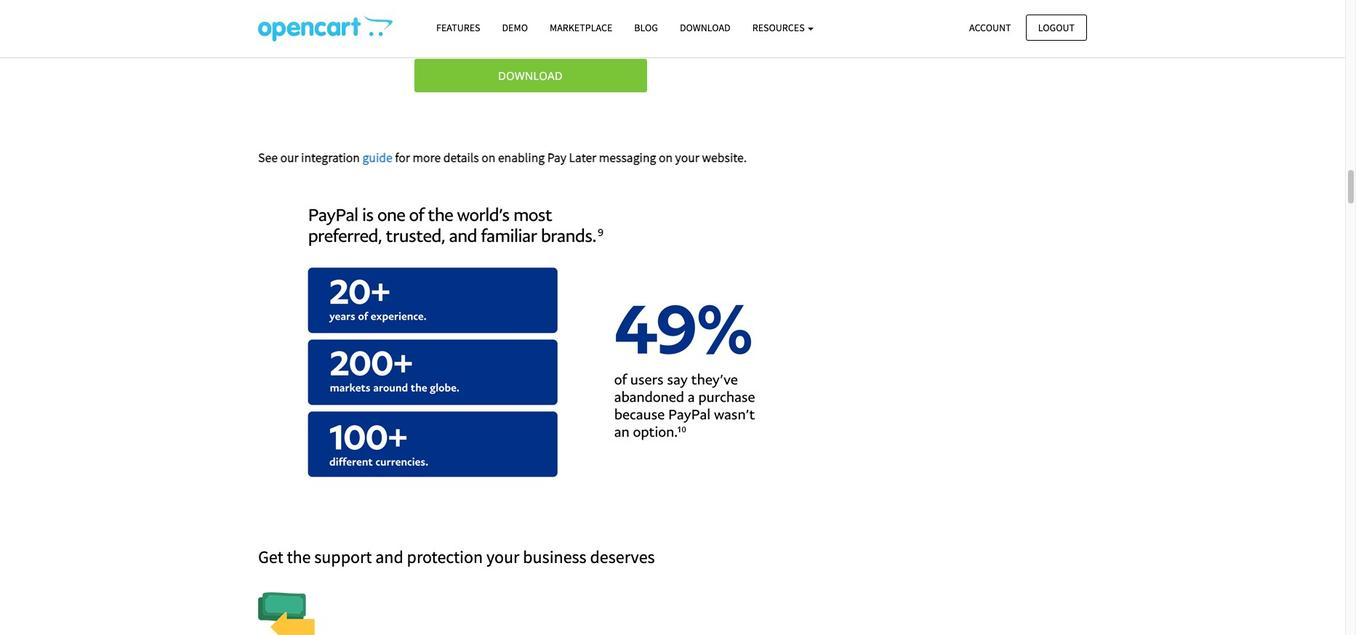 Task type: locate. For each thing, give the bounding box(es) containing it.
guide
[[363, 150, 393, 166]]

and
[[375, 546, 403, 569]]

2 on from the left
[[659, 150, 673, 166]]

more
[[413, 150, 441, 166]]

logout link
[[1026, 14, 1087, 41]]

blog
[[634, 21, 658, 34]]

0 vertical spatial your
[[675, 150, 700, 166]]

1 on from the left
[[482, 150, 496, 166]]

features
[[436, 21, 480, 34]]

on right messaging
[[659, 150, 673, 166]]

download link
[[669, 15, 742, 41]]

demo link
[[491, 15, 539, 41]]

later
[[569, 150, 597, 166]]

1 horizontal spatial your
[[675, 150, 700, 166]]

marketplace
[[550, 21, 613, 34]]

account
[[969, 21, 1011, 34]]

0 horizontal spatial on
[[482, 150, 496, 166]]

your left website.
[[675, 150, 700, 166]]

guide link
[[363, 150, 393, 166]]

enabling
[[498, 150, 545, 166]]

on right details
[[482, 150, 496, 166]]

support
[[314, 546, 372, 569]]

your
[[675, 150, 700, 166], [486, 546, 520, 569]]

0 horizontal spatial your
[[486, 546, 520, 569]]

see
[[258, 150, 278, 166]]

1 horizontal spatial on
[[659, 150, 673, 166]]

marketplace link
[[539, 15, 624, 41]]

on
[[482, 150, 496, 166], [659, 150, 673, 166]]

your left "business"
[[486, 546, 520, 569]]



Task type: vqa. For each thing, say whether or not it's contained in the screenshot.
deserves
yes



Task type: describe. For each thing, give the bounding box(es) containing it.
logout
[[1038, 21, 1075, 34]]

account link
[[957, 14, 1024, 41]]

integration
[[301, 150, 360, 166]]

get
[[258, 546, 283, 569]]

protection
[[407, 546, 483, 569]]

download
[[680, 21, 731, 34]]

get the support and protection your business deserves
[[258, 546, 655, 569]]

blog link
[[624, 15, 669, 41]]

pay
[[547, 150, 567, 166]]

resources
[[752, 21, 807, 34]]

details
[[443, 150, 479, 166]]

website.
[[702, 150, 747, 166]]

messaging
[[599, 150, 656, 166]]

demo
[[502, 21, 528, 34]]

business
[[523, 546, 587, 569]]

resources link
[[742, 15, 825, 41]]

our
[[280, 150, 299, 166]]

opencart - paypal checkout integration image
[[258, 15, 393, 41]]

features link
[[425, 15, 491, 41]]

the
[[287, 546, 311, 569]]

1 vertical spatial your
[[486, 546, 520, 569]]

deserves
[[590, 546, 655, 569]]

see our integration guide for more details on enabling pay later messaging on your website.
[[258, 150, 747, 166]]

for
[[395, 150, 410, 166]]



